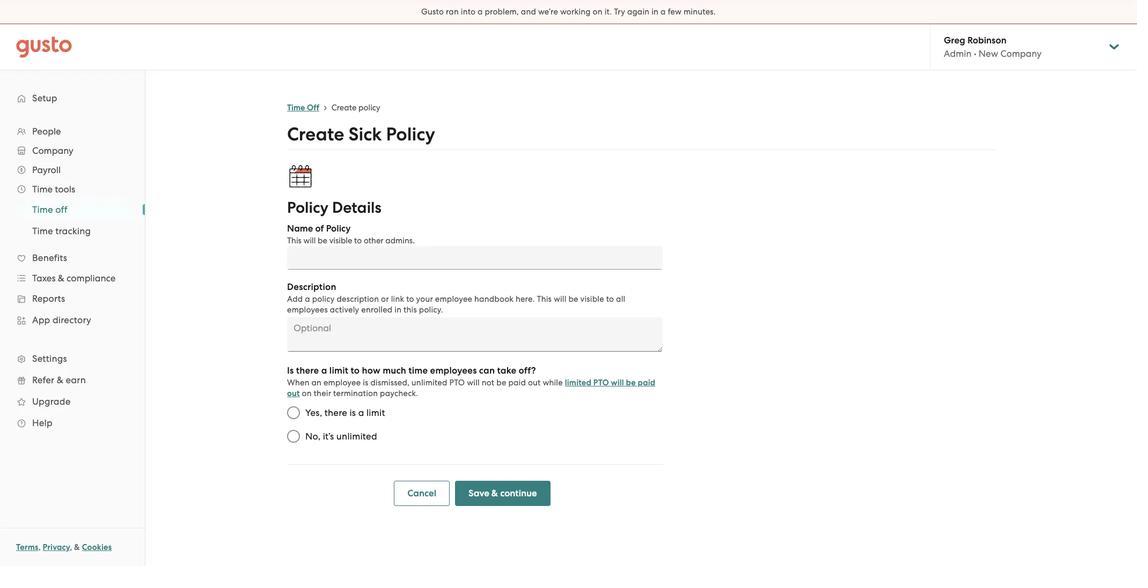 Task type: describe. For each thing, give the bounding box(es) containing it.
setup
[[32, 93, 57, 104]]

1 paid from the left
[[508, 378, 526, 388]]

app directory link
[[11, 311, 134, 330]]

working
[[560, 7, 591, 17]]

payroll
[[32, 165, 61, 175]]

2 , from the left
[[70, 543, 72, 553]]

a down on their termination paycheck.
[[358, 408, 364, 419]]

0 horizontal spatial unlimited
[[336, 431, 377, 442]]

time for time off
[[32, 204, 53, 215]]

time off link
[[19, 200, 134, 220]]

name of policy this will be visible to other admins.
[[287, 223, 415, 246]]

help
[[32, 418, 53, 429]]

off?
[[519, 365, 536, 377]]

problem,
[[485, 7, 519, 17]]

policy for of
[[326, 223, 351, 235]]

much
[[383, 365, 406, 377]]

dismissed,
[[371, 378, 409, 388]]

terms , privacy , & cookies
[[16, 543, 112, 553]]

company button
[[11, 141, 134, 160]]

0 vertical spatial in
[[652, 7, 659, 17]]

when an employee is dismissed, unlimited pto will not be paid out while
[[287, 378, 563, 388]]

all
[[616, 295, 625, 304]]

be inside name of policy this will be visible to other admins.
[[318, 236, 327, 246]]

this
[[404, 305, 417, 315]]

people
[[32, 126, 61, 137]]

1 , from the left
[[38, 543, 41, 553]]

off
[[55, 204, 68, 215]]

an
[[312, 378, 322, 388]]

name
[[287, 223, 313, 235]]

out inside limited pto will be paid out
[[287, 389, 300, 399]]

policy details
[[287, 199, 381, 217]]

1 horizontal spatial on
[[593, 7, 603, 17]]

new
[[979, 48, 998, 59]]

1 vertical spatial on
[[302, 389, 312, 399]]

refer & earn link
[[11, 371, 134, 390]]

policy.
[[419, 305, 443, 315]]

it's
[[323, 431, 334, 442]]

robinson
[[968, 35, 1007, 46]]

0 vertical spatial limit
[[329, 365, 348, 377]]

admins.
[[386, 236, 415, 246]]

gusto navigation element
[[0, 70, 145, 451]]

on their termination paycheck.
[[300, 389, 418, 399]]

taxes
[[32, 273, 56, 284]]

save & continue
[[469, 488, 537, 500]]

time for time off
[[287, 103, 305, 113]]

be inside description add a policy description or link to your employee handbook here. this will be visible to all employees actively enrolled in this policy.
[[569, 295, 578, 304]]

continue
[[500, 488, 537, 500]]

1 vertical spatial policy
[[287, 199, 328, 217]]

employee inside description add a policy description or link to your employee handbook here. this will be visible to all employees actively enrolled in this policy.
[[435, 295, 472, 304]]

taxes & compliance
[[32, 273, 116, 284]]

details
[[332, 199, 381, 217]]

again
[[627, 7, 650, 17]]

off
[[307, 103, 319, 113]]

gusto
[[421, 7, 444, 17]]

refer & earn
[[32, 375, 86, 386]]

•
[[974, 48, 977, 59]]

other
[[364, 236, 384, 246]]

reports
[[32, 294, 65, 304]]

is
[[287, 365, 294, 377]]

& for compliance
[[58, 273, 64, 284]]

be inside limited pto will be paid out
[[626, 378, 636, 388]]

time tracking link
[[19, 222, 134, 241]]

policy inside description add a policy description or link to your employee handbook here. this will be visible to all employees actively enrolled in this policy.
[[312, 295, 335, 304]]

list containing people
[[0, 122, 145, 434]]

it.
[[605, 7, 612, 17]]

greg robinson admin • new company
[[944, 35, 1042, 59]]

company inside dropdown button
[[32, 145, 73, 156]]

benefits
[[32, 253, 67, 264]]

termination
[[333, 389, 378, 399]]

is there a limit to how much time employees can take off?
[[287, 365, 536, 377]]

0 horizontal spatial employee
[[324, 378, 361, 388]]

time
[[409, 365, 428, 377]]

time off
[[32, 204, 68, 215]]

when
[[287, 378, 309, 388]]

gusto ran into a problem, and we're working on it. try again in a few minutes.
[[421, 7, 716, 17]]

or
[[381, 295, 389, 304]]

actively
[[330, 305, 359, 315]]

list containing time off
[[0, 199, 145, 242]]

home image
[[16, 36, 72, 58]]

your
[[416, 295, 433, 304]]

employees inside description add a policy description or link to your employee handbook here. this will be visible to all employees actively enrolled in this policy.
[[287, 305, 328, 315]]

handbook
[[474, 295, 514, 304]]

minutes.
[[684, 7, 716, 17]]

while
[[543, 378, 563, 388]]

will inside limited pto will be paid out
[[611, 378, 624, 388]]

1 vertical spatial limit
[[367, 408, 385, 419]]

policy for sick
[[386, 123, 435, 145]]

pto inside limited pto will be paid out
[[593, 378, 609, 388]]

No, it's unlimited radio
[[282, 425, 305, 449]]

taxes & compliance button
[[11, 269, 134, 288]]

payroll button
[[11, 160, 134, 180]]

1 vertical spatial employees
[[430, 365, 477, 377]]

time tools button
[[11, 180, 134, 199]]

app directory
[[32, 315, 91, 326]]

no, it's unlimited
[[305, 431, 377, 442]]

enrolled
[[361, 305, 393, 315]]

no,
[[305, 431, 321, 442]]

description add a policy description or link to your employee handbook here. this will be visible to all employees actively enrolled in this policy.
[[287, 282, 625, 315]]



Task type: vqa. For each thing, say whether or not it's contained in the screenshot.
FAQs
no



Task type: locate. For each thing, give the bounding box(es) containing it.
upgrade link
[[11, 392, 134, 412]]

1 vertical spatial create
[[287, 123, 344, 145]]

0 vertical spatial company
[[1001, 48, 1042, 59]]

0 vertical spatial employees
[[287, 305, 328, 315]]

will
[[303, 236, 316, 246], [554, 295, 567, 304], [467, 378, 480, 388], [611, 378, 624, 388]]

0 vertical spatial policy
[[386, 123, 435, 145]]

1 horizontal spatial employee
[[435, 295, 472, 304]]

there right yes, at the bottom of the page
[[325, 408, 347, 419]]

out down off?
[[528, 378, 541, 388]]

a left few
[[661, 7, 666, 17]]

description
[[287, 282, 336, 293]]

Description text field
[[287, 318, 663, 352]]

create sick policy
[[287, 123, 435, 145]]

a
[[478, 7, 483, 17], [661, 7, 666, 17], [305, 295, 310, 304], [321, 365, 327, 377], [358, 408, 364, 419]]

visible left "other"
[[329, 236, 352, 246]]

limit
[[329, 365, 348, 377], [367, 408, 385, 419]]

save & continue button
[[455, 481, 550, 507]]

settings link
[[11, 349, 134, 369]]

settings
[[32, 354, 67, 364]]

1 horizontal spatial there
[[325, 408, 347, 419]]

a right into
[[478, 7, 483, 17]]

paycheck.
[[380, 389, 418, 399]]

will right limited
[[611, 378, 624, 388]]

limited pto will be paid out link
[[287, 378, 656, 399]]

will right here.
[[554, 295, 567, 304]]

& inside dropdown button
[[58, 273, 64, 284]]

list
[[0, 122, 145, 434], [0, 199, 145, 242]]

&
[[58, 273, 64, 284], [57, 375, 63, 386], [492, 488, 498, 500], [74, 543, 80, 553]]

there for is
[[296, 365, 319, 377]]

policy down description
[[312, 295, 335, 304]]

1 horizontal spatial paid
[[638, 378, 656, 388]]

is down termination
[[350, 408, 356, 419]]

to left how
[[351, 365, 360, 377]]

compliance
[[67, 273, 116, 284]]

a up the an at the bottom of the page
[[321, 365, 327, 377]]

1 vertical spatial policy
[[312, 295, 335, 304]]

company inside greg robinson admin • new company
[[1001, 48, 1042, 59]]

on down when
[[302, 389, 312, 399]]

out down when
[[287, 389, 300, 399]]

1 list from the top
[[0, 122, 145, 434]]

0 vertical spatial out
[[528, 378, 541, 388]]

1 horizontal spatial in
[[652, 7, 659, 17]]

be down the of
[[318, 236, 327, 246]]

pto right limited
[[593, 378, 609, 388]]

limit up their
[[329, 365, 348, 377]]

will inside description add a policy description or link to your employee handbook here. this will be visible to all employees actively enrolled in this policy.
[[554, 295, 567, 304]]

2 pto from the left
[[593, 378, 609, 388]]

unlimited
[[412, 378, 447, 388], [336, 431, 377, 442]]

paid inside limited pto will be paid out
[[638, 378, 656, 388]]

0 horizontal spatial in
[[395, 305, 402, 315]]

1 vertical spatial this
[[537, 295, 552, 304]]

policy up name
[[287, 199, 328, 217]]

yes,
[[305, 408, 322, 419]]

tools
[[55, 184, 75, 195]]

out
[[528, 378, 541, 388], [287, 389, 300, 399]]

0 vertical spatial policy
[[359, 103, 380, 113]]

save
[[469, 488, 489, 500]]

unlimited down yes, there is a limit
[[336, 431, 377, 442]]

paid
[[508, 378, 526, 388], [638, 378, 656, 388]]

earn
[[66, 375, 86, 386]]

privacy
[[43, 543, 70, 553]]

can
[[479, 365, 495, 377]]

0 horizontal spatial on
[[302, 389, 312, 399]]

a inside description add a policy description or link to your employee handbook here. this will be visible to all employees actively enrolled in this policy.
[[305, 295, 310, 304]]

time for time tools
[[32, 184, 53, 195]]

policy right the sick
[[386, 123, 435, 145]]

& for continue
[[492, 488, 498, 500]]

0 horizontal spatial visible
[[329, 236, 352, 246]]

, left cookies
[[70, 543, 72, 553]]

company down 'people'
[[32, 145, 73, 156]]

their
[[314, 389, 331, 399]]

0 vertical spatial create
[[332, 103, 357, 113]]

reports link
[[11, 289, 134, 309]]

refer
[[32, 375, 54, 386]]

policy inside name of policy this will be visible to other admins.
[[326, 223, 351, 235]]

1 horizontal spatial this
[[537, 295, 552, 304]]

be right limited
[[626, 378, 636, 388]]

1 horizontal spatial is
[[363, 378, 368, 388]]

few
[[668, 7, 682, 17]]

1 horizontal spatial pto
[[593, 378, 609, 388]]

in inside description add a policy description or link to your employee handbook here. this will be visible to all employees actively enrolled in this policy.
[[395, 305, 402, 315]]

in right again at the right
[[652, 7, 659, 17]]

help link
[[11, 414, 134, 433]]

0 horizontal spatial is
[[350, 408, 356, 419]]

ran
[[446, 7, 459, 17]]

how
[[362, 365, 380, 377]]

add
[[287, 295, 303, 304]]

this right here.
[[537, 295, 552, 304]]

1 vertical spatial unlimited
[[336, 431, 377, 442]]

visible inside name of policy this will be visible to other admins.
[[329, 236, 352, 246]]

1 pto from the left
[[449, 378, 465, 388]]

1 vertical spatial employee
[[324, 378, 361, 388]]

in down link
[[395, 305, 402, 315]]

time inside "dropdown button"
[[32, 184, 53, 195]]

2 list from the top
[[0, 199, 145, 242]]

this inside name of policy this will be visible to other admins.
[[287, 236, 302, 246]]

employee
[[435, 295, 472, 304], [324, 378, 361, 388]]

be left all
[[569, 295, 578, 304]]

into
[[461, 7, 476, 17]]

1 vertical spatial visible
[[580, 295, 604, 304]]

1 vertical spatial is
[[350, 408, 356, 419]]

is up on their termination paycheck.
[[363, 378, 368, 388]]

1 horizontal spatial company
[[1001, 48, 1042, 59]]

1 horizontal spatial limit
[[367, 408, 385, 419]]

upgrade
[[32, 397, 71, 407]]

create right off
[[332, 103, 357, 113]]

create for create policy
[[332, 103, 357, 113]]

& left "cookies" button
[[74, 543, 80, 553]]

0 vertical spatial on
[[593, 7, 603, 17]]

will down name
[[303, 236, 316, 246]]

limit down on their termination paycheck.
[[367, 408, 385, 419]]

Name of Policy text field
[[287, 246, 663, 270]]

this inside description add a policy description or link to your employee handbook here. this will be visible to all employees actively enrolled in this policy.
[[537, 295, 552, 304]]

terms link
[[16, 543, 38, 553]]

create policy
[[332, 103, 380, 113]]

0 vertical spatial this
[[287, 236, 302, 246]]

cancel
[[407, 488, 436, 500]]

to left all
[[606, 295, 614, 304]]

1 horizontal spatial ,
[[70, 543, 72, 553]]

, left privacy
[[38, 543, 41, 553]]

visible inside description add a policy description or link to your employee handbook here. this will be visible to all employees actively enrolled in this policy.
[[580, 295, 604, 304]]

description
[[337, 295, 379, 304]]

will left the not
[[467, 378, 480, 388]]

0 horizontal spatial pto
[[449, 378, 465, 388]]

sick
[[349, 123, 382, 145]]

to inside name of policy this will be visible to other admins.
[[354, 236, 362, 246]]

and
[[521, 7, 536, 17]]

to up this
[[406, 295, 414, 304]]

1 horizontal spatial visible
[[580, 295, 604, 304]]

pto left the not
[[449, 378, 465, 388]]

1 horizontal spatial policy
[[359, 103, 380, 113]]

1 horizontal spatial unlimited
[[412, 378, 447, 388]]

0 horizontal spatial out
[[287, 389, 300, 399]]

0 vertical spatial is
[[363, 378, 368, 388]]

limited pto will be paid out
[[287, 378, 656, 399]]

time off link
[[287, 103, 319, 113]]

& right save
[[492, 488, 498, 500]]

visible left all
[[580, 295, 604, 304]]

visible
[[329, 236, 352, 246], [580, 295, 604, 304]]

tracking
[[55, 226, 91, 237]]

1 horizontal spatial employees
[[430, 365, 477, 377]]

0 horizontal spatial limit
[[329, 365, 348, 377]]

policy up the sick
[[359, 103, 380, 113]]

2 vertical spatial policy
[[326, 223, 351, 235]]

try
[[614, 7, 625, 17]]

employee up termination
[[324, 378, 361, 388]]

1 vertical spatial in
[[395, 305, 402, 315]]

employees up limited pto will be paid out link
[[430, 365, 477, 377]]

company right new
[[1001, 48, 1042, 59]]

employees
[[287, 305, 328, 315], [430, 365, 477, 377]]

on left it.
[[593, 7, 603, 17]]

0 horizontal spatial there
[[296, 365, 319, 377]]

& inside button
[[492, 488, 498, 500]]

cookies
[[82, 543, 112, 553]]

there
[[296, 365, 319, 377], [325, 408, 347, 419]]

0 horizontal spatial company
[[32, 145, 73, 156]]

0 horizontal spatial ,
[[38, 543, 41, 553]]

directory
[[53, 315, 91, 326]]

this down name
[[287, 236, 302, 246]]

here.
[[516, 295, 535, 304]]

privacy link
[[43, 543, 70, 553]]

2 paid from the left
[[638, 378, 656, 388]]

time off
[[287, 103, 319, 113]]

& for earn
[[57, 375, 63, 386]]

0 vertical spatial unlimited
[[412, 378, 447, 388]]

Yes, there is a limit radio
[[282, 401, 305, 425]]

a right add
[[305, 295, 310, 304]]

1 vertical spatial out
[[287, 389, 300, 399]]

to left "other"
[[354, 236, 362, 246]]

yes, there is a limit
[[305, 408, 385, 419]]

on
[[593, 7, 603, 17], [302, 389, 312, 399]]

policy
[[359, 103, 380, 113], [312, 295, 335, 304]]

0 vertical spatial employee
[[435, 295, 472, 304]]

0 vertical spatial there
[[296, 365, 319, 377]]

1 vertical spatial company
[[32, 145, 73, 156]]

policy right the of
[[326, 223, 351, 235]]

cancel button
[[394, 481, 450, 507]]

time for time tracking
[[32, 226, 53, 237]]

there for yes,
[[325, 408, 347, 419]]

will inside name of policy this will be visible to other admins.
[[303, 236, 316, 246]]

of
[[315, 223, 324, 235]]

limited
[[565, 378, 591, 388]]

cookies button
[[82, 542, 112, 554]]

0 horizontal spatial policy
[[312, 295, 335, 304]]

terms
[[16, 543, 38, 553]]

0 horizontal spatial this
[[287, 236, 302, 246]]

0 horizontal spatial paid
[[508, 378, 526, 388]]

policy
[[386, 123, 435, 145], [287, 199, 328, 217], [326, 223, 351, 235]]

there up the an at the bottom of the page
[[296, 365, 319, 377]]

employee up policy.
[[435, 295, 472, 304]]

employees down add
[[287, 305, 328, 315]]

time tools
[[32, 184, 75, 195]]

& left earn
[[57, 375, 63, 386]]

be down take
[[497, 378, 506, 388]]

not
[[482, 378, 494, 388]]

create
[[332, 103, 357, 113], [287, 123, 344, 145]]

unlimited down time
[[412, 378, 447, 388]]

0 horizontal spatial employees
[[287, 305, 328, 315]]

1 vertical spatial there
[[325, 408, 347, 419]]

& right taxes
[[58, 273, 64, 284]]

greg
[[944, 35, 965, 46]]

1 horizontal spatial out
[[528, 378, 541, 388]]

create for create sick policy
[[287, 123, 344, 145]]

0 vertical spatial visible
[[329, 236, 352, 246]]

create down off
[[287, 123, 344, 145]]

take
[[497, 365, 516, 377]]

setup link
[[11, 89, 134, 108]]

time tracking
[[32, 226, 91, 237]]



